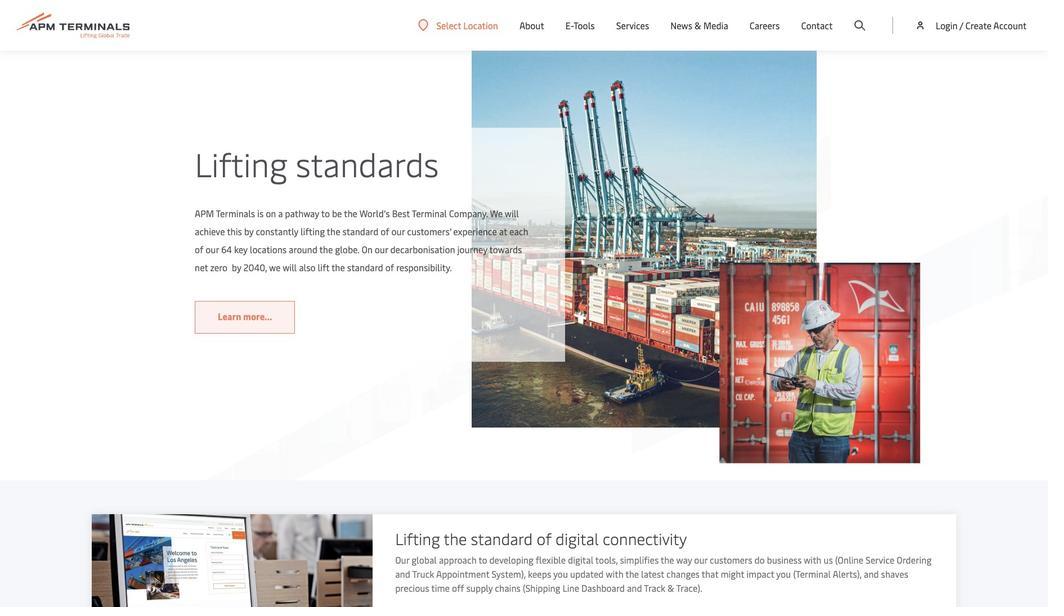 Task type: describe. For each thing, give the bounding box(es) containing it.
dashboard
[[582, 582, 625, 594]]

of down world's at the top of the page
[[381, 225, 389, 237]]

more...
[[243, 310, 272, 322]]

our inside the lifting the standard of digital connectivity our global approach to developing flexible digital tools, simplifies the way our customers do business with us (online service ordering and truck appointment system), keeps you updated with the latest changes that might impact you (terminal alerts), and shaves precious time off supply chains (shipping line dashboard and track & trace).
[[695, 554, 708, 566]]

flexible
[[536, 554, 566, 566]]

best
[[392, 207, 410, 219]]

the up approach
[[444, 528, 467, 549]]

e-tools
[[566, 19, 595, 32]]

on
[[266, 207, 276, 219]]

keeps
[[528, 568, 551, 580]]

we
[[490, 207, 503, 219]]

media
[[704, 19, 729, 32]]

customers
[[710, 554, 753, 566]]

tools,
[[596, 554, 618, 566]]

global
[[412, 554, 437, 566]]

our down best
[[391, 225, 405, 237]]

a
[[278, 207, 283, 219]]

e-tools button
[[566, 0, 595, 51]]

ordering
[[897, 554, 932, 566]]

developing
[[490, 554, 534, 566]]

/
[[960, 19, 964, 32]]

careers button
[[750, 0, 780, 51]]

at
[[499, 225, 507, 237]]

0 vertical spatial digital
[[556, 528, 599, 549]]

globe.
[[335, 243, 359, 255]]

0 horizontal spatial will
[[283, 261, 297, 273]]

the up lift
[[319, 243, 333, 255]]

this
[[227, 225, 242, 237]]

net
[[195, 261, 208, 273]]

create
[[966, 19, 992, 32]]

also
[[299, 261, 315, 273]]

0 vertical spatial will
[[505, 207, 519, 219]]

the right 'be'
[[344, 207, 357, 219]]

might
[[721, 568, 745, 580]]

constantly
[[256, 225, 298, 237]]

& inside the lifting the standard of digital connectivity our global approach to developing flexible digital tools, simplifies the way our customers do business with us (online service ordering and truck appointment system), keeps you updated with the latest changes that might impact you (terminal alerts), and shaves precious time off supply chains (shipping line dashboard and track & trace).
[[668, 582, 674, 594]]

supply
[[467, 582, 493, 594]]

apm
[[195, 207, 214, 219]]

business
[[767, 554, 802, 566]]

learn more... link
[[195, 301, 295, 333]]

1 horizontal spatial by
[[244, 225, 254, 237]]

trace).
[[676, 582, 703, 594]]

system),
[[492, 568, 526, 580]]

the right lift
[[331, 261, 345, 273]]

of inside the lifting the standard of digital connectivity our global approach to developing flexible digital tools, simplifies the way our customers do business with us (online service ordering and truck appointment system), keeps you updated with the latest changes that might impact you (terminal alerts), and shaves precious time off supply chains (shipping line dashboard and track & trace).
[[537, 528, 552, 549]]

1 horizontal spatial and
[[627, 582, 642, 594]]

& inside popup button
[[695, 19, 701, 32]]

login / create account
[[936, 19, 1027, 32]]

chains
[[495, 582, 521, 594]]

simplifies
[[620, 554, 659, 566]]

about
[[520, 19, 544, 32]]

to inside apm terminals is on a pathway to be the world's best terminal company. we will achieve this by constantly lifting the standard of our customers' experience at each of our 64 key locations around the globe. on our decarbonisation journey towards net zero  by 2040, we will also lift the standard of responsibility.
[[321, 207, 330, 219]]

our left 64
[[205, 243, 219, 255]]

0 horizontal spatial by
[[232, 261, 241, 273]]

shaves
[[881, 568, 909, 580]]

of up net
[[195, 243, 203, 255]]

1 you from the left
[[553, 568, 568, 580]]

login / create account link
[[915, 0, 1027, 51]]

line
[[563, 582, 579, 594]]

truck
[[412, 568, 434, 580]]

of left responsibility.
[[385, 261, 394, 273]]

key
[[234, 243, 247, 255]]

each
[[509, 225, 528, 237]]

select location
[[437, 19, 498, 31]]

2 you from the left
[[777, 568, 791, 580]]

journey
[[457, 243, 487, 255]]

to inside the lifting the standard of digital connectivity our global approach to developing flexible digital tools, simplifies the way our customers do business with us (online service ordering and truck appointment system), keeps you updated with the latest changes that might impact you (terminal alerts), and shaves precious time off supply chains (shipping line dashboard and track & trace).
[[479, 554, 487, 566]]

our
[[395, 554, 410, 566]]

e-
[[566, 19, 574, 32]]

services
[[616, 19, 649, 32]]

2 horizontal spatial and
[[864, 568, 879, 580]]

experience
[[453, 225, 497, 237]]

updated
[[570, 568, 604, 580]]

services button
[[616, 0, 649, 51]]

latest
[[641, 568, 665, 580]]

contact
[[802, 19, 833, 32]]

standard inside the lifting the standard of digital connectivity our global approach to developing flexible digital tools, simplifies the way our customers do business with us (online service ordering and truck appointment system), keeps you updated with the latest changes that might impact you (terminal alerts), and shaves precious time off supply chains (shipping line dashboard and track & trace).
[[471, 528, 533, 549]]

lifting for lifting standards
[[195, 141, 287, 185]]

locations
[[250, 243, 286, 255]]

news & media button
[[671, 0, 729, 51]]

(terminal
[[793, 568, 831, 580]]

0 vertical spatial with
[[804, 554, 822, 566]]

time
[[431, 582, 450, 594]]

standards
[[296, 141, 439, 185]]

lifting the standard of digital connectivity our global approach to developing flexible digital tools, simplifies the way our customers do business with us (online service ordering and truck appointment system), keeps you updated with the latest changes that might impact you (terminal alerts), and shaves precious time off supply chains (shipping line dashboard and track & trace).
[[395, 528, 932, 594]]

select
[[437, 19, 461, 31]]

0 vertical spatial standard
[[342, 225, 378, 237]]

learn
[[218, 310, 241, 322]]

do
[[755, 554, 765, 566]]

apm terminals is on a pathway to be the world's best terminal company. we will achieve this by constantly lifting the standard of our customers' experience at each of our 64 key locations around the globe. on our decarbonisation journey towards net zero  by 2040, we will also lift the standard of responsibility.
[[195, 207, 528, 273]]

that
[[702, 568, 719, 580]]

apmt container tracking banner image
[[92, 515, 373, 608]]



Task type: locate. For each thing, give the bounding box(es) containing it.
our right on
[[375, 243, 388, 255]]

learn more...
[[218, 310, 272, 322]]

1 horizontal spatial will
[[505, 207, 519, 219]]

news
[[671, 19, 693, 32]]

is
[[257, 207, 263, 219]]

lifting for lifting the standard of digital connectivity our global approach to developing flexible digital tools, simplifies the way our customers do business with us (online service ordering and truck appointment system), keeps you updated with the latest changes that might impact you (terminal alerts), and shaves precious time off supply chains (shipping line dashboard and track & trace).
[[395, 528, 440, 549]]

and down the service
[[864, 568, 879, 580]]

0 vertical spatial by
[[244, 225, 254, 237]]

about button
[[520, 0, 544, 51]]

&
[[695, 19, 701, 32], [668, 582, 674, 594]]

track
[[644, 582, 666, 594]]

the down 'be'
[[327, 225, 340, 237]]

company.
[[449, 207, 488, 219]]

we
[[269, 261, 280, 273]]

0 vertical spatial to
[[321, 207, 330, 219]]

standard up developing
[[471, 528, 533, 549]]

careers
[[750, 19, 780, 32]]

& right track at the right bottom
[[668, 582, 674, 594]]

you down flexible
[[553, 568, 568, 580]]

1 horizontal spatial you
[[777, 568, 791, 580]]

pathway
[[285, 207, 319, 219]]

towards
[[489, 243, 522, 255]]

1 vertical spatial digital
[[568, 554, 594, 566]]

of up flexible
[[537, 528, 552, 549]]

changes
[[667, 568, 700, 580]]

will
[[505, 207, 519, 219], [283, 261, 297, 273]]

the
[[344, 207, 357, 219], [327, 225, 340, 237], [319, 243, 333, 255], [331, 261, 345, 273], [444, 528, 467, 549], [661, 554, 674, 566], [626, 568, 639, 580]]

terminals
[[216, 207, 255, 219]]

and left track at the right bottom
[[627, 582, 642, 594]]

achieve
[[195, 225, 225, 237]]

select location button
[[419, 19, 498, 31]]

0 vertical spatial &
[[695, 19, 701, 32]]

1 vertical spatial will
[[283, 261, 297, 273]]

0 horizontal spatial &
[[668, 582, 674, 594]]

way
[[677, 554, 692, 566]]

1 horizontal spatial with
[[804, 554, 822, 566]]

contact button
[[802, 0, 833, 51]]

news & media
[[671, 19, 729, 32]]

lifting inside the lifting the standard of digital connectivity our global approach to developing flexible digital tools, simplifies the way our customers do business with us (online service ordering and truck appointment system), keeps you updated with the latest changes that might impact you (terminal alerts), and shaves precious time off supply chains (shipping line dashboard and track & trace).
[[395, 528, 440, 549]]

location
[[464, 19, 498, 31]]

precious
[[395, 582, 429, 594]]

lifting
[[300, 225, 325, 237]]

1 vertical spatial by
[[232, 261, 241, 273]]

1 vertical spatial standard
[[347, 261, 383, 273]]

account
[[994, 19, 1027, 32]]

the left 'way'
[[661, 554, 674, 566]]

with
[[804, 554, 822, 566], [606, 568, 624, 580]]

around
[[289, 243, 317, 255]]

lifting up global
[[395, 528, 440, 549]]

standard down on
[[347, 261, 383, 273]]

to up the appointment
[[479, 554, 487, 566]]

(shipping
[[523, 582, 561, 594]]

to
[[321, 207, 330, 219], [479, 554, 487, 566]]

terminal
[[412, 207, 447, 219]]

tools
[[574, 19, 595, 32]]

by right this at left
[[244, 225, 254, 237]]

lifting standards
[[195, 141, 439, 185]]

appointment
[[436, 568, 490, 580]]

decarbonisation
[[390, 243, 455, 255]]

0 horizontal spatial to
[[321, 207, 330, 219]]

be
[[332, 207, 342, 219]]

1 horizontal spatial &
[[695, 19, 701, 32]]

0 horizontal spatial you
[[553, 568, 568, 580]]

1 vertical spatial lifting
[[395, 528, 440, 549]]

0 horizontal spatial with
[[606, 568, 624, 580]]

the down simplifies
[[626, 568, 639, 580]]

lifting up terminals
[[195, 141, 287, 185]]

responsibility.
[[396, 261, 452, 273]]

of
[[381, 225, 389, 237], [195, 243, 203, 255], [385, 261, 394, 273], [537, 528, 552, 549]]

1 vertical spatial &
[[668, 582, 674, 594]]

our right 'way'
[[695, 554, 708, 566]]

2 vertical spatial standard
[[471, 528, 533, 549]]

digital up flexible
[[556, 528, 599, 549]]

our
[[391, 225, 405, 237], [205, 243, 219, 255], [375, 243, 388, 255], [695, 554, 708, 566]]

you
[[553, 568, 568, 580], [777, 568, 791, 580]]

1 vertical spatial to
[[479, 554, 487, 566]]

by down key
[[232, 261, 241, 273]]

0 vertical spatial lifting
[[195, 141, 287, 185]]

you down business
[[777, 568, 791, 580]]

alerts),
[[833, 568, 862, 580]]

with down tools,
[[606, 568, 624, 580]]

with up (terminal
[[804, 554, 822, 566]]

will right the we
[[505, 207, 519, 219]]

& right news
[[695, 19, 701, 32]]

0 horizontal spatial and
[[395, 568, 410, 580]]

64
[[221, 243, 232, 255]]

1 vertical spatial with
[[606, 568, 624, 580]]

lifting
[[195, 141, 287, 185], [395, 528, 440, 549]]

on
[[362, 243, 372, 255]]

2040,
[[243, 261, 267, 273]]

standard
[[342, 225, 378, 237], [347, 261, 383, 273], [471, 528, 533, 549]]

1 horizontal spatial lifting
[[395, 528, 440, 549]]

digital up updated
[[568, 554, 594, 566]]

us
[[824, 554, 833, 566]]

off
[[452, 582, 464, 594]]

world's
[[359, 207, 390, 219]]

and down our
[[395, 568, 410, 580]]

to left 'be'
[[321, 207, 330, 219]]

(online
[[835, 554, 864, 566]]

0 horizontal spatial lifting
[[195, 141, 287, 185]]

by
[[244, 225, 254, 237], [232, 261, 241, 273]]

login
[[936, 19, 958, 32]]

lift
[[318, 261, 329, 273]]

1 horizontal spatial to
[[479, 554, 487, 566]]

connectivity
[[603, 528, 687, 549]]

will right we at the top left
[[283, 261, 297, 273]]

service
[[866, 554, 895, 566]]

apm terminals employee image
[[720, 262, 920, 463]]

impact
[[747, 568, 775, 580]]

digital
[[556, 528, 599, 549], [568, 554, 594, 566]]

standard up on
[[342, 225, 378, 237]]

approach
[[439, 554, 477, 566]]



Task type: vqa. For each thing, say whether or not it's contained in the screenshot.
updates
no



